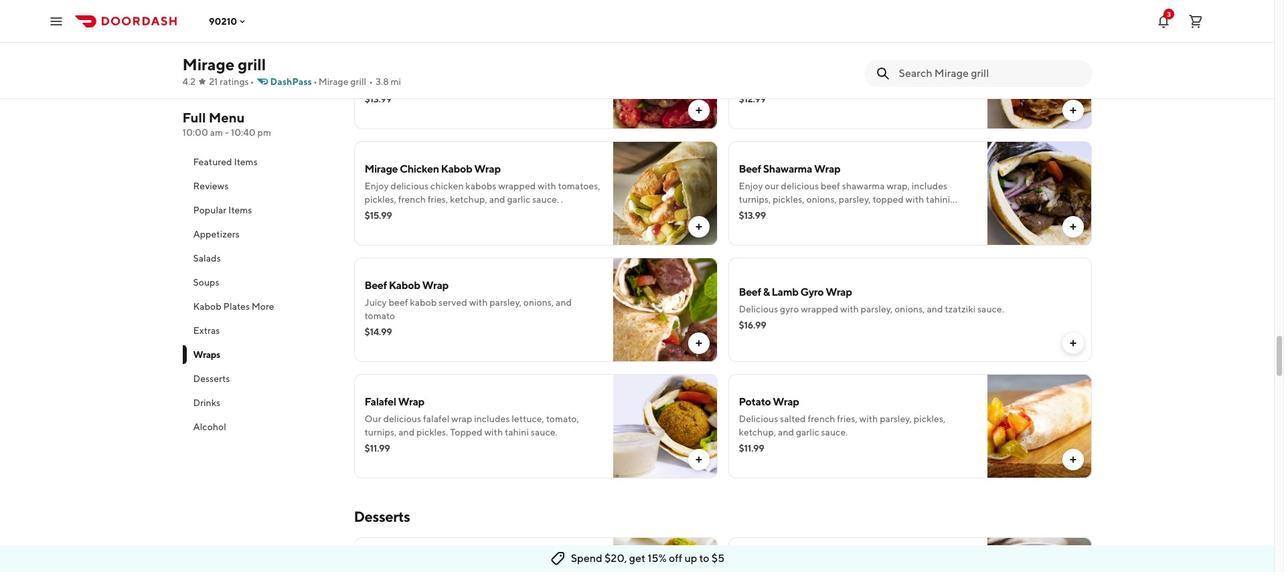 Task type: locate. For each thing, give the bounding box(es) containing it.
includes inside falafel wrap our delicious falafel wrap includes lettuce, tomato, turnips, and pickles. topped with tahini sauce. $11.99
[[474, 414, 510, 425]]

1 horizontal spatial pickles,
[[773, 194, 805, 205]]

chicken
[[400, 163, 439, 175]]

onions, inside beef kabob wrap juicy beef kabob served with parsley, onions, and tomato $14.99
[[524, 297, 554, 308]]

1 vertical spatial tomatoes,
[[558, 181, 601, 192]]

ketchup, down kabobs
[[450, 194, 488, 205]]

and inside enjoy our famous marinated chicken shawarma wrap, includes tomato, pickles and garlic cream. $12.99
[[843, 78, 859, 88]]

topped inside enjoy our delicious kefta kabob wrapped with parlsey, onions, tomatoes, and pickles. topped with tahini sauce. $13.99
[[493, 78, 525, 88]]

pickles. down falafel on the left
[[417, 427, 448, 438]]

pickles. inside enjoy our delicious kefta kabob wrapped with parlsey, onions, tomatoes, and pickles. topped with tahini sauce. $13.99
[[459, 78, 491, 88]]

2 horizontal spatial tahini
[[926, 194, 951, 205]]

0 vertical spatial beef
[[821, 181, 840, 192]]

1 horizontal spatial topped
[[493, 78, 525, 88]]

our down shawarma
[[765, 181, 779, 192]]

with
[[539, 64, 557, 75], [527, 78, 546, 88], [538, 181, 556, 192], [906, 194, 925, 205], [469, 297, 488, 308], [841, 304, 859, 315], [860, 414, 878, 425], [485, 427, 503, 438]]

$16.99
[[739, 320, 767, 331]]

onions, inside beef shawarma wrap enjoy our delicious beef shawarma wrap, includes turnips, pickles, onions, parsley, topped with tahini sauce. yummy!
[[807, 194, 837, 205]]

2 horizontal spatial kabob
[[441, 163, 473, 175]]

0 vertical spatial tomato,
[[777, 78, 810, 88]]

delicious down falafel
[[383, 414, 421, 425]]

kefta kabob wrap image
[[613, 25, 718, 129]]

wrapped down gyro
[[801, 304, 839, 315]]

french down chicken
[[398, 194, 426, 205]]

wrap inside potato wrap delicious salted french fries, with parsley, pickles, ketchup, and garlic sauce. $11.99
[[773, 396, 800, 409]]

0 vertical spatial tahini
[[547, 78, 572, 88]]

2 vertical spatial kabob
[[193, 301, 222, 312]]

1 horizontal spatial chicken
[[859, 64, 893, 75]]

1 horizontal spatial includes
[[739, 78, 775, 88]]

beef inside beef shawarma wrap enjoy our delicious beef shawarma wrap, includes turnips, pickles, onions, parsley, topped with tahini sauce. yummy!
[[821, 181, 840, 192]]

kabob plates more
[[193, 301, 274, 312]]

items up reviews button
[[234, 157, 258, 167]]

kabobs
[[466, 181, 497, 192]]

items right popular
[[228, 205, 252, 216]]

ratings
[[220, 76, 249, 87]]

0 vertical spatial kabob
[[470, 64, 497, 75]]

salads button
[[183, 246, 338, 271]]

0 horizontal spatial mirage
[[183, 55, 235, 74]]

beef & lamb gyro wrap delicious gyro wrapped with parsley, onions, and tzatziki sauce. $16.99
[[739, 286, 1005, 331]]

topped for our
[[493, 78, 525, 88]]

1 vertical spatial tahini
[[926, 194, 951, 205]]

0 horizontal spatial tomatoes,
[[397, 78, 439, 88]]

2 vertical spatial includes
[[474, 414, 510, 425]]

3 • from the left
[[369, 76, 373, 87]]

0 horizontal spatial desserts
[[193, 374, 230, 384]]

marinated
[[814, 64, 858, 75]]

and inside mirage chicken  kabob wrap enjoy delicious chicken kabobs wrapped with tomatoes, pickles, french fries, ketchup, and garlic sauce. . $15.99
[[489, 194, 505, 205]]

0 vertical spatial ketchup,
[[450, 194, 488, 205]]

chicken shawarma wrap image
[[988, 25, 1092, 129]]

2 horizontal spatial garlic
[[861, 78, 884, 88]]

wrapped left parlsey,
[[499, 64, 537, 75]]

delicious
[[739, 304, 779, 315], [739, 414, 779, 425]]

1 vertical spatial garlic
[[507, 194, 531, 205]]

0 vertical spatial turnips,
[[739, 194, 771, 205]]

beef for beef & lamb gyro wrap
[[739, 286, 761, 299]]

tahini right the "topped"
[[926, 194, 951, 205]]

beef inside beef & lamb gyro wrap delicious gyro wrapped with parsley, onions, and tzatziki sauce. $16.99
[[739, 286, 761, 299]]

0 vertical spatial kabob
[[441, 163, 473, 175]]

kabob up extras
[[193, 301, 222, 312]]

pickles, inside potato wrap delicious salted french fries, with parsley, pickles, ketchup, and garlic sauce. $11.99
[[914, 414, 946, 425]]

0 vertical spatial desserts
[[193, 374, 230, 384]]

tomatoes,
[[397, 78, 439, 88], [558, 181, 601, 192]]

2 delicious from the top
[[739, 414, 779, 425]]

add item to cart image
[[1068, 105, 1079, 116], [694, 222, 704, 232], [694, 338, 704, 349], [1068, 338, 1079, 349]]

mirage up 21
[[183, 55, 235, 74]]

turnips, up yummy!
[[739, 194, 771, 205]]

delicious inside enjoy our delicious kefta kabob wrapped with parlsey, onions, tomatoes, and pickles. topped with tahini sauce. $13.99
[[407, 64, 445, 75]]

delicious inside beef & lamb gyro wrap delicious gyro wrapped with parsley, onions, and tzatziki sauce. $16.99
[[739, 304, 779, 315]]

1 vertical spatial french
[[808, 414, 836, 425]]

kabob
[[470, 64, 497, 75], [410, 297, 437, 308]]

pickles.
[[459, 78, 491, 88], [417, 427, 448, 438]]

mirage for mirage chicken  kabob wrap enjoy delicious chicken kabobs wrapped with tomatoes, pickles, french fries, ketchup, and garlic sauce. . $15.99
[[365, 163, 398, 175]]

0 horizontal spatial includes
[[474, 414, 510, 425]]

1 vertical spatial ketchup,
[[739, 427, 776, 438]]

0 horizontal spatial tomato,
[[546, 414, 579, 425]]

1 horizontal spatial kabob
[[389, 279, 420, 292]]

ketchup,
[[450, 194, 488, 205], [739, 427, 776, 438]]

0 horizontal spatial kabob
[[193, 301, 222, 312]]

sauce. inside beef shawarma wrap enjoy our delicious beef shawarma wrap, includes turnips, pickles, onions, parsley, topped with tahini sauce. yummy!
[[739, 208, 766, 218]]

french right salted
[[808, 414, 836, 425]]

0 horizontal spatial grill
[[238, 55, 266, 74]]

tahini down parlsey,
[[547, 78, 572, 88]]

chicken inside enjoy our famous marinated chicken shawarma wrap, includes tomato, pickles and garlic cream. $12.99
[[859, 64, 893, 75]]

1 horizontal spatial tahini
[[547, 78, 572, 88]]

0 horizontal spatial fries,
[[428, 194, 448, 205]]

topped
[[493, 78, 525, 88], [450, 427, 483, 438]]

featured items button
[[183, 150, 338, 174]]

wrapped right kabobs
[[498, 181, 536, 192]]

0 vertical spatial $13.99
[[365, 94, 392, 104]]

1 horizontal spatial desserts
[[354, 508, 410, 526]]

with inside beef shawarma wrap enjoy our delicious beef shawarma wrap, includes turnips, pickles, onions, parsley, topped with tahini sauce. yummy!
[[906, 194, 925, 205]]

parsley,
[[839, 194, 871, 205], [490, 297, 522, 308], [861, 304, 893, 315], [880, 414, 912, 425]]

1 horizontal spatial tomato,
[[777, 78, 810, 88]]

1 vertical spatial turnips,
[[365, 427, 397, 438]]

0 vertical spatial chicken
[[859, 64, 893, 75]]

enjoy inside enjoy our delicious kefta kabob wrapped with parlsey, onions, tomatoes, and pickles. topped with tahini sauce. $13.99
[[365, 64, 389, 75]]

1 horizontal spatial kabob
[[470, 64, 497, 75]]

delicious down shawarma
[[781, 181, 819, 192]]

mirage for mirage grill
[[183, 55, 235, 74]]

0 vertical spatial garlic
[[861, 78, 884, 88]]

0 horizontal spatial beef
[[389, 297, 408, 308]]

sauce.
[[573, 78, 600, 88], [533, 194, 559, 205], [739, 208, 766, 218], [978, 304, 1005, 315], [531, 427, 558, 438], [822, 427, 848, 438]]

0 horizontal spatial shawarma
[[842, 181, 885, 192]]

open menu image
[[48, 13, 64, 29]]

1 vertical spatial includes
[[912, 181, 948, 192]]

pickles, inside beef shawarma wrap enjoy our delicious beef shawarma wrap, includes turnips, pickles, onions, parsley, topped with tahini sauce. yummy!
[[773, 194, 805, 205]]

• for 21 ratings •
[[250, 76, 254, 87]]

1 horizontal spatial ketchup,
[[739, 427, 776, 438]]

fries,
[[428, 194, 448, 205], [837, 414, 858, 425]]

topped
[[873, 194, 904, 205]]

0 horizontal spatial topped
[[450, 427, 483, 438]]

0 horizontal spatial pickles.
[[417, 427, 448, 438]]

beef left &
[[739, 286, 761, 299]]

sauce. inside enjoy our delicious kefta kabob wrapped with parlsey, onions, tomatoes, and pickles. topped with tahini sauce. $13.99
[[573, 78, 600, 88]]

$5
[[712, 553, 725, 565]]

delicious inside mirage chicken  kabob wrap enjoy delicious chicken kabobs wrapped with tomatoes, pickles, french fries, ketchup, and garlic sauce. . $15.99
[[391, 181, 429, 192]]

0 horizontal spatial kabob
[[410, 297, 437, 308]]

plates
[[223, 301, 250, 312]]

includes inside beef shawarma wrap enjoy our delicious beef shawarma wrap, includes turnips, pickles, onions, parsley, topped with tahini sauce. yummy!
[[912, 181, 948, 192]]

kabob right kefta
[[470, 64, 497, 75]]

•
[[250, 76, 254, 87], [313, 76, 317, 87], [369, 76, 373, 87]]

and inside beef kabob wrap juicy beef kabob served with parsley, onions, and tomato $14.99
[[556, 297, 572, 308]]

chicken up the cream.
[[859, 64, 893, 75]]

featured
[[193, 157, 232, 167]]

shawarma up the cream.
[[895, 64, 938, 75]]

1 vertical spatial items
[[228, 205, 252, 216]]

includes inside enjoy our famous marinated chicken shawarma wrap, includes tomato, pickles and garlic cream. $12.99
[[739, 78, 775, 88]]

mirage
[[183, 55, 235, 74], [319, 76, 349, 87], [365, 163, 398, 175]]

add item to cart image for falafel wrap
[[694, 455, 704, 466]]

with inside mirage chicken  kabob wrap enjoy delicious chicken kabobs wrapped with tomatoes, pickles, french fries, ketchup, and garlic sauce. . $15.99
[[538, 181, 556, 192]]

our for tomato,
[[765, 64, 779, 75]]

1 horizontal spatial shawarma
[[895, 64, 938, 75]]

1 • from the left
[[250, 76, 254, 87]]

and inside potato wrap delicious salted french fries, with parsley, pickles, ketchup, and garlic sauce. $11.99
[[778, 427, 794, 438]]

and for delicious
[[441, 78, 457, 88]]

tahini inside beef shawarma wrap enjoy our delicious beef shawarma wrap, includes turnips, pickles, onions, parsley, topped with tahini sauce. yummy!
[[926, 194, 951, 205]]

grill up ratings
[[238, 55, 266, 74]]

fries, down chicken
[[428, 194, 448, 205]]

1 vertical spatial beef
[[389, 297, 408, 308]]

1 delicious from the top
[[739, 304, 779, 315]]

0 vertical spatial shawarma
[[895, 64, 938, 75]]

0 vertical spatial french
[[398, 194, 426, 205]]

ketchup, inside mirage chicken  kabob wrap enjoy delicious chicken kabobs wrapped with tomatoes, pickles, french fries, ketchup, and garlic sauce. . $15.99
[[450, 194, 488, 205]]

$13.99
[[365, 94, 392, 104], [739, 210, 766, 221]]

and for delicious
[[778, 427, 794, 438]]

kabob up tomato
[[389, 279, 420, 292]]

0 horizontal spatial $11.99
[[365, 443, 390, 454]]

fries, inside mirage chicken  kabob wrap enjoy delicious chicken kabobs wrapped with tomatoes, pickles, french fries, ketchup, and garlic sauce. . $15.99
[[428, 194, 448, 205]]

$11.99 down our
[[365, 443, 390, 454]]

0 vertical spatial topped
[[493, 78, 525, 88]]

1 horizontal spatial tomatoes,
[[558, 181, 601, 192]]

delicious down potato
[[739, 414, 779, 425]]

our inside enjoy our famous marinated chicken shawarma wrap, includes tomato, pickles and garlic cream. $12.99
[[765, 64, 779, 75]]

garlic inside enjoy our famous marinated chicken shawarma wrap, includes tomato, pickles and garlic cream. $12.99
[[861, 78, 884, 88]]

includes
[[739, 78, 775, 88], [912, 181, 948, 192], [474, 414, 510, 425]]

popular items
[[193, 205, 252, 216]]

beef inside beef kabob wrap juicy beef kabob served with parsley, onions, and tomato $14.99
[[365, 279, 387, 292]]

mirage right dashpass •
[[319, 76, 349, 87]]

1 horizontal spatial •
[[313, 76, 317, 87]]

chicken down chicken
[[431, 181, 464, 192]]

grill left 3.8
[[351, 76, 366, 87]]

popular items button
[[183, 198, 338, 222]]

1 vertical spatial shawarma
[[842, 181, 885, 192]]

delicious left kefta
[[407, 64, 445, 75]]

with inside falafel wrap our delicious falafel wrap includes lettuce, tomato, turnips, and pickles. topped with tahini sauce. $11.99
[[485, 427, 503, 438]]

desserts
[[193, 374, 230, 384], [354, 508, 410, 526]]

1 $11.99 from the left
[[365, 443, 390, 454]]

2 horizontal spatial pickles,
[[914, 414, 946, 425]]

$13.99 left yummy!
[[739, 210, 766, 221]]

shawarma up the "topped"
[[842, 181, 885, 192]]

1 vertical spatial chicken
[[431, 181, 464, 192]]

alcohol button
[[183, 415, 338, 439]]

our inside enjoy our delicious kefta kabob wrapped with parlsey, onions, tomatoes, and pickles. topped with tahini sauce. $13.99
[[391, 64, 405, 75]]

0 vertical spatial includes
[[739, 78, 775, 88]]

tomatoes, right 3.8
[[397, 78, 439, 88]]

&
[[763, 286, 770, 299]]

2 $11.99 from the left
[[739, 443, 765, 454]]

wrap right gyro
[[826, 286, 852, 299]]

enjoy our famous marinated chicken shawarma wrap, includes tomato, pickles and garlic cream. $12.99
[[739, 64, 963, 104]]

tomato, inside falafel wrap our delicious falafel wrap includes lettuce, tomato, turnips, and pickles. topped with tahini sauce. $11.99
[[546, 414, 579, 425]]

topped for wrap
[[450, 427, 483, 438]]

garlic left .
[[507, 194, 531, 205]]

kabob
[[441, 163, 473, 175], [389, 279, 420, 292], [193, 301, 222, 312]]

wrapped inside mirage chicken  kabob wrap enjoy delicious chicken kabobs wrapped with tomatoes, pickles, french fries, ketchup, and garlic sauce. . $15.99
[[498, 181, 536, 192]]

tahini down lettuce,
[[505, 427, 529, 438]]

0 vertical spatial wrap,
[[939, 64, 963, 75]]

tahini
[[547, 78, 572, 88], [926, 194, 951, 205], [505, 427, 529, 438]]

1 vertical spatial topped
[[450, 427, 483, 438]]

delicious
[[407, 64, 445, 75], [391, 181, 429, 192], [781, 181, 819, 192], [383, 414, 421, 425]]

2 vertical spatial wrapped
[[801, 304, 839, 315]]

pickles. inside falafel wrap our delicious falafel wrap includes lettuce, tomato, turnips, and pickles. topped with tahini sauce. $11.99
[[417, 427, 448, 438]]

1 vertical spatial delicious
[[739, 414, 779, 425]]

tahini inside enjoy our delicious kefta kabob wrapped with parlsey, onions, tomatoes, and pickles. topped with tahini sauce. $13.99
[[547, 78, 572, 88]]

0 vertical spatial delicious
[[739, 304, 779, 315]]

delicious down chicken
[[391, 181, 429, 192]]

0 vertical spatial items
[[234, 157, 258, 167]]

0 horizontal spatial ketchup,
[[450, 194, 488, 205]]

desserts inside button
[[193, 374, 230, 384]]

• right ratings
[[250, 76, 254, 87]]

0 horizontal spatial $13.99
[[365, 94, 392, 104]]

chicken inside mirage chicken  kabob wrap enjoy delicious chicken kabobs wrapped with tomatoes, pickles, french fries, ketchup, and garlic sauce. . $15.99
[[431, 181, 464, 192]]

reviews
[[193, 181, 229, 192]]

parsley, inside beef & lamb gyro wrap delicious gyro wrapped with parsley, onions, and tzatziki sauce. $16.99
[[861, 304, 893, 315]]

0 horizontal spatial chicken
[[431, 181, 464, 192]]

wrap
[[474, 163, 501, 175], [814, 163, 841, 175], [422, 279, 449, 292], [826, 286, 852, 299], [398, 396, 425, 409], [773, 396, 800, 409]]

our left famous
[[765, 64, 779, 75]]

beef kabob wrap juicy beef kabob served with parsley, onions, and tomato $14.99
[[365, 279, 572, 338]]

1 vertical spatial $13.99
[[739, 210, 766, 221]]

and inside falafel wrap our delicious falafel wrap includes lettuce, tomato, turnips, and pickles. topped with tahini sauce. $11.99
[[399, 427, 415, 438]]

1 vertical spatial grill
[[351, 76, 366, 87]]

mirage inside mirage chicken  kabob wrap enjoy delicious chicken kabobs wrapped with tomatoes, pickles, french fries, ketchup, and garlic sauce. . $15.99
[[365, 163, 398, 175]]

wrap up "served"
[[422, 279, 449, 292]]

garlic
[[861, 78, 884, 88], [507, 194, 531, 205], [796, 427, 820, 438]]

garlic inside potato wrap delicious salted french fries, with parsley, pickles, ketchup, and garlic sauce. $11.99
[[796, 427, 820, 438]]

beef for beef kabob wrap
[[365, 279, 387, 292]]

items
[[234, 157, 258, 167], [228, 205, 252, 216]]

21
[[209, 76, 218, 87]]

ketchup, down potato
[[739, 427, 776, 438]]

beef up juicy
[[365, 279, 387, 292]]

spend $20, get 15% off up to $5
[[571, 553, 725, 565]]

fries, right salted
[[837, 414, 858, 425]]

our
[[365, 414, 382, 425]]

wrap right shawarma
[[814, 163, 841, 175]]

1 vertical spatial tomato,
[[546, 414, 579, 425]]

cream.
[[886, 78, 915, 88]]

wrap up kabobs
[[474, 163, 501, 175]]

• left 3.8
[[369, 76, 373, 87]]

with inside potato wrap delicious salted french fries, with parsley, pickles, ketchup, and garlic sauce. $11.99
[[860, 414, 878, 425]]

kabob up kabobs
[[441, 163, 473, 175]]

tomato, down famous
[[777, 78, 810, 88]]

salads
[[193, 253, 221, 264]]

and inside enjoy our delicious kefta kabob wrapped with parlsey, onions, tomatoes, and pickles. topped with tahini sauce. $13.99
[[441, 78, 457, 88]]

tomatoes, inside mirage chicken  kabob wrap enjoy delicious chicken kabobs wrapped with tomatoes, pickles, french fries, ketchup, and garlic sauce. . $15.99
[[558, 181, 601, 192]]

wrap
[[451, 414, 472, 425]]

garlic down salted
[[796, 427, 820, 438]]

1 vertical spatial fries,
[[837, 414, 858, 425]]

wrap, inside beef shawarma wrap enjoy our delicious beef shawarma wrap, includes turnips, pickles, onions, parsley, topped with tahini sauce. yummy!
[[887, 181, 910, 192]]

1 horizontal spatial french
[[808, 414, 836, 425]]

parsley, inside beef kabob wrap juicy beef kabob served with parsley, onions, and tomato $14.99
[[490, 297, 522, 308]]

shawarma
[[763, 163, 813, 175]]

pickles. down kefta
[[459, 78, 491, 88]]

and for famous
[[843, 78, 859, 88]]

tomato
[[365, 311, 395, 322]]

wrap inside beef shawarma wrap enjoy our delicious beef shawarma wrap, includes turnips, pickles, onions, parsley, topped with tahini sauce. yummy!
[[814, 163, 841, 175]]

0 vertical spatial wrapped
[[499, 64, 537, 75]]

add item to cart image for potato wrap
[[1068, 455, 1079, 466]]

1 horizontal spatial fries,
[[837, 414, 858, 425]]

wrap up salted
[[773, 396, 800, 409]]

0 horizontal spatial tahini
[[505, 427, 529, 438]]

add item to cart image for beef shawarma wrap
[[1068, 222, 1079, 232]]

1 vertical spatial kabob
[[410, 297, 437, 308]]

2 horizontal spatial includes
[[912, 181, 948, 192]]

0 vertical spatial fries,
[[428, 194, 448, 205]]

kabob inside button
[[193, 301, 222, 312]]

our
[[391, 64, 405, 75], [765, 64, 779, 75], [765, 181, 779, 192]]

and for our
[[399, 427, 415, 438]]

0 vertical spatial tomatoes,
[[397, 78, 439, 88]]

• right dashpass
[[313, 76, 317, 87]]

$13.99 down 3.8
[[365, 94, 392, 104]]

tomato, inside enjoy our famous marinated chicken shawarma wrap, includes tomato, pickles and garlic cream. $12.99
[[777, 78, 810, 88]]

items for popular items
[[228, 205, 252, 216]]

0 horizontal spatial pickles,
[[365, 194, 397, 205]]

beef
[[821, 181, 840, 192], [389, 297, 408, 308]]

kefta
[[447, 64, 469, 75]]

turnips, down our
[[365, 427, 397, 438]]

and
[[441, 78, 457, 88], [843, 78, 859, 88], [489, 194, 505, 205], [556, 297, 572, 308], [927, 304, 943, 315], [399, 427, 415, 438], [778, 427, 794, 438]]

0 horizontal spatial •
[[250, 76, 254, 87]]

pickles, inside mirage chicken  kabob wrap enjoy delicious chicken kabobs wrapped with tomatoes, pickles, french fries, ketchup, and garlic sauce. . $15.99
[[365, 194, 397, 205]]

topped inside falafel wrap our delicious falafel wrap includes lettuce, tomato, turnips, and pickles. topped with tahini sauce. $11.99
[[450, 427, 483, 438]]

gyro
[[801, 286, 824, 299]]

our for onions,
[[391, 64, 405, 75]]

1 vertical spatial kabob
[[389, 279, 420, 292]]

0 horizontal spatial garlic
[[507, 194, 531, 205]]

1 vertical spatial wrapped
[[498, 181, 536, 192]]

$11.99 inside falafel wrap our delicious falafel wrap includes lettuce, tomato, turnips, and pickles. topped with tahini sauce. $11.99
[[365, 443, 390, 454]]

mirage left chicken
[[365, 163, 398, 175]]

2 vertical spatial garlic
[[796, 427, 820, 438]]

tahini inside falafel wrap our delicious falafel wrap includes lettuce, tomato, turnips, and pickles. topped with tahini sauce. $11.99
[[505, 427, 529, 438]]

wrap up falafel on the left
[[398, 396, 425, 409]]

beef left shawarma
[[739, 163, 761, 175]]

3.8
[[376, 76, 389, 87]]

add item to cart image
[[694, 105, 704, 116], [1068, 222, 1079, 232], [694, 455, 704, 466], [1068, 455, 1079, 466]]

falafel wrap our delicious falafel wrap includes lettuce, tomato, turnips, and pickles. topped with tahini sauce. $11.99
[[365, 396, 579, 454]]

kabob left "served"
[[410, 297, 437, 308]]

enjoy our delicious kefta kabob wrapped with parlsey, onions, tomatoes, and pickles. topped with tahini sauce. $13.99
[[365, 64, 600, 104]]

2 vertical spatial mirage
[[365, 163, 398, 175]]

shawarma
[[895, 64, 938, 75], [842, 181, 885, 192]]

turnips,
[[739, 194, 771, 205], [365, 427, 397, 438]]

delicious up $16.99
[[739, 304, 779, 315]]

1 vertical spatial pickles.
[[417, 427, 448, 438]]

tomato,
[[777, 78, 810, 88], [546, 414, 579, 425]]

0 horizontal spatial wrap,
[[887, 181, 910, 192]]

our inside beef shawarma wrap enjoy our delicious beef shawarma wrap, includes turnips, pickles, onions, parsley, topped with tahini sauce. yummy!
[[765, 181, 779, 192]]

2 horizontal spatial mirage
[[365, 163, 398, 175]]

0 horizontal spatial turnips,
[[365, 427, 397, 438]]

sauce. inside mirage chicken  kabob wrap enjoy delicious chicken kabobs wrapped with tomatoes, pickles, french fries, ketchup, and garlic sauce. . $15.99
[[533, 194, 559, 205]]

1 horizontal spatial mirage
[[319, 76, 349, 87]]

$11.99 down potato
[[739, 443, 765, 454]]

pickles,
[[365, 194, 397, 205], [773, 194, 805, 205], [914, 414, 946, 425]]

mi
[[391, 76, 401, 87]]

0 vertical spatial pickles.
[[459, 78, 491, 88]]

enjoy
[[365, 64, 389, 75], [739, 64, 763, 75], [365, 181, 389, 192], [739, 181, 763, 192]]

$11.99
[[365, 443, 390, 454], [739, 443, 765, 454]]

tomato, right lettuce,
[[546, 414, 579, 425]]

0 horizontal spatial french
[[398, 194, 426, 205]]

beef inside beef shawarma wrap enjoy our delicious beef shawarma wrap, includes turnips, pickles, onions, parsley, topped with tahini sauce. yummy!
[[739, 163, 761, 175]]

turnips, inside falafel wrap our delicious falafel wrap includes lettuce, tomato, turnips, and pickles. topped with tahini sauce. $11.99
[[365, 427, 397, 438]]

falafel
[[365, 396, 396, 409]]

0 vertical spatial grill
[[238, 55, 266, 74]]

beef shawarma wrap image
[[988, 141, 1092, 246]]

french inside mirage chicken  kabob wrap enjoy delicious chicken kabobs wrapped with tomatoes, pickles, french fries, ketchup, and garlic sauce. . $15.99
[[398, 194, 426, 205]]

1 horizontal spatial pickles.
[[459, 78, 491, 88]]

sauce. inside falafel wrap our delicious falafel wrap includes lettuce, tomato, turnips, and pickles. topped with tahini sauce. $11.99
[[531, 427, 558, 438]]

chicken
[[859, 64, 893, 75], [431, 181, 464, 192]]

grill
[[238, 55, 266, 74], [351, 76, 366, 87]]

garlic left the cream.
[[861, 78, 884, 88]]

kabob inside beef kabob wrap juicy beef kabob served with parsley, onions, and tomato $14.99
[[389, 279, 420, 292]]

1 vertical spatial mirage
[[319, 76, 349, 87]]

1 horizontal spatial wrap,
[[939, 64, 963, 75]]

items for featured items
[[234, 157, 258, 167]]

our up mi
[[391, 64, 405, 75]]

tomatoes, up .
[[558, 181, 601, 192]]

onions, inside enjoy our delicious kefta kabob wrapped with parlsey, onions, tomatoes, and pickles. topped with tahini sauce. $13.99
[[365, 78, 395, 88]]



Task type: vqa. For each thing, say whether or not it's contained in the screenshot.


Task type: describe. For each thing, give the bounding box(es) containing it.
enjoy inside beef shawarma wrap enjoy our delicious beef shawarma wrap, includes turnips, pickles, onions, parsley, topped with tahini sauce. yummy!
[[739, 181, 763, 192]]

enjoy inside mirage chicken  kabob wrap enjoy delicious chicken kabobs wrapped with tomatoes, pickles, french fries, ketchup, and garlic sauce. . $15.99
[[365, 181, 389, 192]]

served
[[439, 297, 467, 308]]

garlic for potato
[[796, 427, 820, 438]]

fries, inside potato wrap delicious salted french fries, with parsley, pickles, ketchup, and garlic sauce. $11.99
[[837, 414, 858, 425]]

grill for mirage grill
[[238, 55, 266, 74]]

10:00
[[183, 127, 208, 138]]

wrap inside beef kabob wrap juicy beef kabob served with parsley, onions, and tomato $14.99
[[422, 279, 449, 292]]

full
[[183, 110, 206, 125]]

2 • from the left
[[313, 76, 317, 87]]

pickles, for shawarma
[[773, 194, 805, 205]]

spend
[[571, 553, 603, 565]]

$14.99
[[365, 327, 392, 338]]

parsley, inside beef shawarma wrap enjoy our delicious beef shawarma wrap, includes turnips, pickles, onions, parsley, topped with tahini sauce. yummy!
[[839, 194, 871, 205]]

baklava image
[[613, 538, 718, 573]]

extras button
[[183, 319, 338, 343]]

potato wrap image
[[988, 374, 1092, 479]]

parlsey,
[[559, 64, 591, 75]]

juicy
[[365, 297, 387, 308]]

notification bell image
[[1156, 13, 1172, 29]]

kabob inside mirage chicken  kabob wrap enjoy delicious chicken kabobs wrapped with tomatoes, pickles, french fries, ketchup, and garlic sauce. . $15.99
[[441, 163, 473, 175]]

beef kabob wrap image
[[613, 258, 718, 362]]

shawarma inside enjoy our famous marinated chicken shawarma wrap, includes tomato, pickles and garlic cream. $12.99
[[895, 64, 938, 75]]

$13.99 inside enjoy our delicious kefta kabob wrapped with parlsey, onions, tomatoes, and pickles. topped with tahini sauce. $13.99
[[365, 94, 392, 104]]

more
[[252, 301, 274, 312]]

lamb
[[772, 286, 799, 299]]

appetizers button
[[183, 222, 338, 246]]

wrapped inside beef & lamb gyro wrap delicious gyro wrapped with parsley, onions, and tzatziki sauce. $16.99
[[801, 304, 839, 315]]

beef inside beef kabob wrap juicy beef kabob served with parsley, onions, and tomato $14.99
[[389, 297, 408, 308]]

sauce. inside beef & lamb gyro wrap delicious gyro wrapped with parsley, onions, and tzatziki sauce. $16.99
[[978, 304, 1005, 315]]

enjoy inside enjoy our famous marinated chicken shawarma wrap, includes tomato, pickles and garlic cream. $12.99
[[739, 64, 763, 75]]

with inside beef kabob wrap juicy beef kabob served with parsley, onions, and tomato $14.99
[[469, 297, 488, 308]]

menu
[[209, 110, 245, 125]]

dashpass
[[270, 76, 312, 87]]

1 horizontal spatial $13.99
[[739, 210, 766, 221]]

10:40
[[231, 127, 256, 138]]

parsley, inside potato wrap delicious salted french fries, with parsley, pickles, ketchup, and garlic sauce. $11.99
[[880, 414, 912, 425]]

tzatziki
[[945, 304, 976, 315]]

ketchup, inside potato wrap delicious salted french fries, with parsley, pickles, ketchup, and garlic sauce. $11.99
[[739, 427, 776, 438]]

soups button
[[183, 271, 338, 295]]

$11.99 inside potato wrap delicious salted french fries, with parsley, pickles, ketchup, and garlic sauce. $11.99
[[739, 443, 765, 454]]

90210 button
[[209, 16, 248, 26]]

onions, inside beef & lamb gyro wrap delicious gyro wrapped with parsley, onions, and tzatziki sauce. $16.99
[[895, 304, 925, 315]]

potato wrap delicious salted french fries, with parsley, pickles, ketchup, and garlic sauce. $11.99
[[739, 396, 946, 454]]

tahini for wrap
[[505, 427, 529, 438]]

pickles. for our
[[459, 78, 491, 88]]

french inside potato wrap delicious salted french fries, with parsley, pickles, ketchup, and garlic sauce. $11.99
[[808, 414, 836, 425]]

kabob inside beef kabob wrap juicy beef kabob served with parsley, onions, and tomato $14.99
[[410, 297, 437, 308]]

0 items, open order cart image
[[1188, 13, 1204, 29]]

3
[[1168, 10, 1171, 18]]

soups
[[193, 277, 219, 288]]

dashpass •
[[270, 76, 317, 87]]

garlic for enjoy
[[861, 78, 884, 88]]

appetizers
[[193, 229, 240, 240]]

90210
[[209, 16, 237, 26]]

gyro
[[780, 304, 799, 315]]

and inside beef & lamb gyro wrap delicious gyro wrapped with parsley, onions, and tzatziki sauce. $16.99
[[927, 304, 943, 315]]

off
[[669, 553, 683, 565]]

15%
[[648, 553, 667, 565]]

reviews button
[[183, 174, 338, 198]]

mirage grill
[[183, 55, 266, 74]]

beef shawarma wrap enjoy our delicious beef shawarma wrap, includes turnips, pickles, onions, parsley, topped with tahini sauce. yummy!
[[739, 163, 951, 218]]

featured items
[[193, 157, 258, 167]]

1 vertical spatial desserts
[[354, 508, 410, 526]]

tomato, for our
[[777, 78, 810, 88]]

pickles
[[811, 78, 841, 88]]

famous
[[781, 64, 812, 75]]

extras
[[193, 326, 220, 336]]

wrap inside falafel wrap our delicious falafel wrap includes lettuce, tomato, turnips, and pickles. topped with tahini sauce. $11.99
[[398, 396, 425, 409]]

rice pudding image
[[988, 538, 1092, 573]]

salted
[[780, 414, 806, 425]]

pm
[[258, 127, 271, 138]]

turnips, inside beef shawarma wrap enjoy our delicious beef shawarma wrap, includes turnips, pickles, onions, parsley, topped with tahini sauce. yummy!
[[739, 194, 771, 205]]

garlic inside mirage chicken  kabob wrap enjoy delicious chicken kabobs wrapped with tomatoes, pickles, french fries, ketchup, and garlic sauce. . $15.99
[[507, 194, 531, 205]]

alcohol
[[193, 422, 226, 433]]

delicious inside beef shawarma wrap enjoy our delicious beef shawarma wrap, includes turnips, pickles, onions, parsley, topped with tahini sauce. yummy!
[[781, 181, 819, 192]]

mirage for mirage grill • 3.8 mi
[[319, 76, 349, 87]]

get
[[629, 553, 646, 565]]

to
[[700, 553, 710, 565]]

4.2
[[183, 76, 196, 87]]

-
[[225, 127, 229, 138]]

drinks
[[193, 398, 220, 409]]

tomatoes, inside enjoy our delicious kefta kabob wrapped with parlsey, onions, tomatoes, and pickles. topped with tahini sauce. $13.99
[[397, 78, 439, 88]]

wrap, inside enjoy our famous marinated chicken shawarma wrap, includes tomato, pickles and garlic cream. $12.99
[[939, 64, 963, 75]]

delicious inside falafel wrap our delicious falafel wrap includes lettuce, tomato, turnips, and pickles. topped with tahini sauce. $11.99
[[383, 414, 421, 425]]

am
[[210, 127, 223, 138]]

falafel wrap image
[[613, 374, 718, 479]]

tahini for our
[[547, 78, 572, 88]]

Item Search search field
[[899, 66, 1081, 81]]

beef for beef shawarma wrap
[[739, 163, 761, 175]]

yummy!
[[768, 208, 803, 218]]

kabob plates more button
[[183, 295, 338, 319]]

mirage chicken  kabob wrap enjoy delicious chicken kabobs wrapped with tomatoes, pickles, french fries, ketchup, and garlic sauce. . $15.99
[[365, 163, 601, 221]]

potato
[[739, 396, 771, 409]]

delicious inside potato wrap delicious salted french fries, with parsley, pickles, ketchup, and garlic sauce. $11.99
[[739, 414, 779, 425]]

lettuce,
[[512, 414, 545, 425]]

up
[[685, 553, 698, 565]]

falafel
[[423, 414, 450, 425]]

and for wrap
[[556, 297, 572, 308]]

$20,
[[605, 553, 627, 565]]

tomato, for wrap
[[546, 414, 579, 425]]

mirage chicken  kabob wrap image
[[613, 141, 718, 246]]

with inside beef & lamb gyro wrap delicious gyro wrapped with parsley, onions, and tzatziki sauce. $16.99
[[841, 304, 859, 315]]

wraps
[[193, 350, 220, 360]]

$15.99
[[365, 210, 392, 221]]

wrap inside mirage chicken  kabob wrap enjoy delicious chicken kabobs wrapped with tomatoes, pickles, french fries, ketchup, and garlic sauce. . $15.99
[[474, 163, 501, 175]]

.
[[561, 194, 563, 205]]

sauce. inside potato wrap delicious salted french fries, with parsley, pickles, ketchup, and garlic sauce. $11.99
[[822, 427, 848, 438]]

grill for mirage grill • 3.8 mi
[[351, 76, 366, 87]]

popular
[[193, 205, 227, 216]]

21 ratings •
[[209, 76, 254, 87]]

kabob inside enjoy our delicious kefta kabob wrapped with parlsey, onions, tomatoes, and pickles. topped with tahini sauce. $13.99
[[470, 64, 497, 75]]

pickles. for wrap
[[417, 427, 448, 438]]

pickles, for chicken
[[365, 194, 397, 205]]

full menu 10:00 am - 10:40 pm
[[183, 110, 271, 138]]

drinks button
[[183, 391, 338, 415]]

• for mirage grill • 3.8 mi
[[369, 76, 373, 87]]

wrapped inside enjoy our delicious kefta kabob wrapped with parlsey, onions, tomatoes, and pickles. topped with tahini sauce. $13.99
[[499, 64, 537, 75]]

wrap inside beef & lamb gyro wrap delicious gyro wrapped with parsley, onions, and tzatziki sauce. $16.99
[[826, 286, 852, 299]]

$12.99
[[739, 94, 766, 104]]

shawarma inside beef shawarma wrap enjoy our delicious beef shawarma wrap, includes turnips, pickles, onions, parsley, topped with tahini sauce. yummy!
[[842, 181, 885, 192]]

desserts button
[[183, 367, 338, 391]]

mirage grill • 3.8 mi
[[319, 76, 401, 87]]



